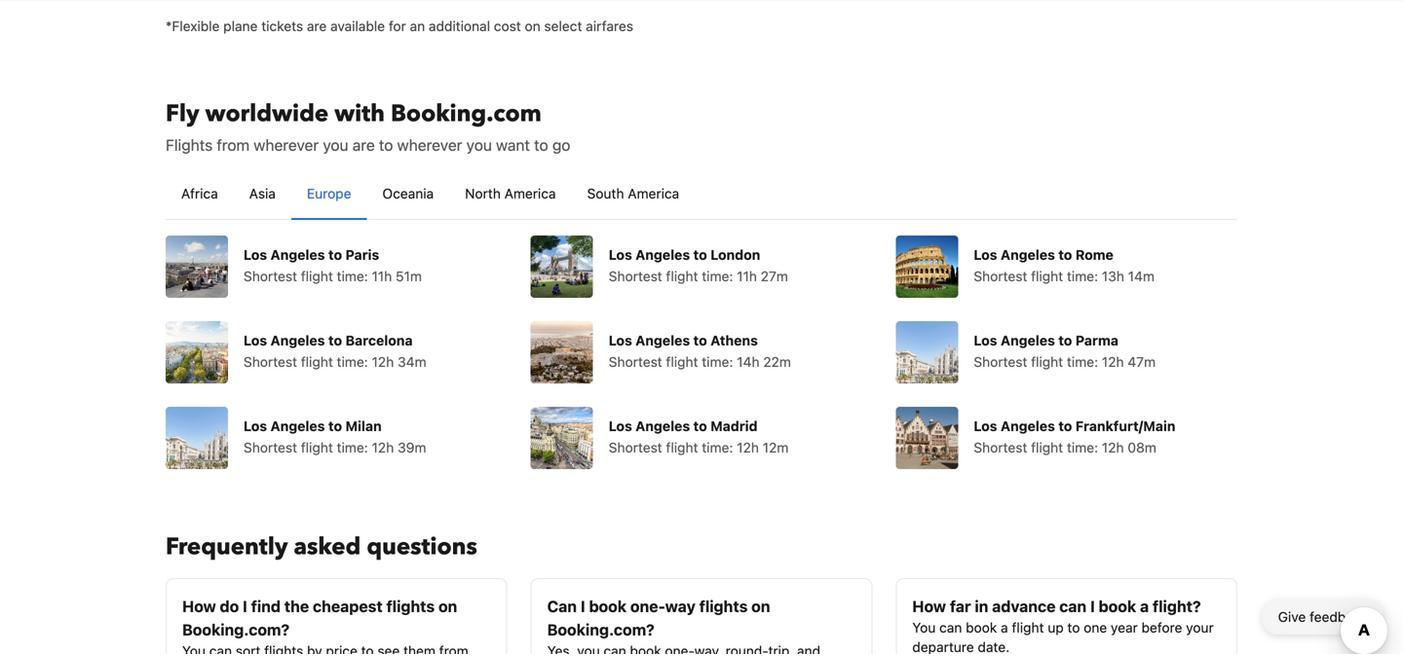 Task type: vqa. For each thing, say whether or not it's contained in the screenshot.


Task type: locate. For each thing, give the bounding box(es) containing it.
angeles inside los angeles to madrid shortest flight time: 12h 12m
[[636, 419, 690, 435]]

12h inside los angeles to milan shortest flight time: 12h 39m
[[372, 440, 394, 456]]

1 how from the left
[[182, 598, 216, 616]]

time: inside los angeles to barcelona shortest flight time: 12h 34m
[[337, 354, 368, 370]]

0 horizontal spatial a
[[1001, 620, 1008, 636]]

shortest right los angeles to milan image
[[244, 440, 297, 456]]

angeles left athens
[[636, 333, 690, 349]]

flight inside los angeles to frankfurt/main shortest flight time: 12h 08m
[[1031, 440, 1063, 456]]

shortest for los angeles to barcelona shortest flight time: 12h 34m
[[244, 354, 297, 370]]

you down booking.com
[[466, 136, 492, 154]]

i up one
[[1090, 598, 1095, 616]]

you
[[912, 620, 936, 636]]

los right los angeles to parma image at the right of the page
[[974, 333, 997, 349]]

shortest right los angeles to rome image
[[974, 268, 1027, 285]]

11h down the 'london'
[[737, 268, 757, 285]]

how up you
[[912, 598, 946, 616]]

parma
[[1076, 333, 1119, 349]]

1 horizontal spatial booking.com?
[[547, 621, 655, 640]]

angeles inside los angeles to athens shortest flight time: 14h 22m
[[636, 333, 690, 349]]

can up up
[[1059, 598, 1087, 616]]

shortest for los angeles to parma shortest flight time: 12h 47m
[[974, 354, 1027, 370]]

europe
[[307, 186, 351, 202]]

2 america from the left
[[628, 186, 679, 202]]

1 vertical spatial a
[[1001, 620, 1008, 636]]

1 horizontal spatial how
[[912, 598, 946, 616]]

angeles inside los angeles to parma shortest flight time: 12h 47m
[[1001, 333, 1055, 349]]

2 how from the left
[[912, 598, 946, 616]]

time: down athens
[[702, 354, 733, 370]]

north
[[465, 186, 501, 202]]

paris
[[345, 247, 379, 263]]

3 i from the left
[[1090, 598, 1095, 616]]

time:
[[337, 268, 368, 285], [702, 268, 733, 285], [1067, 268, 1098, 285], [337, 354, 368, 370], [702, 354, 733, 370], [1067, 354, 1098, 370], [337, 440, 368, 456], [702, 440, 733, 456], [1067, 440, 1098, 456]]

america for north america
[[504, 186, 556, 202]]

to left athens
[[693, 333, 707, 349]]

an
[[410, 18, 425, 34]]

to left paris
[[328, 247, 342, 263]]

are right tickets
[[307, 18, 327, 34]]

oceania
[[382, 186, 434, 202]]

los inside los angeles to paris shortest flight time: 11h 51m
[[244, 247, 267, 263]]

0 horizontal spatial i
[[243, 598, 247, 616]]

time: down the milan
[[337, 440, 368, 456]]

0 horizontal spatial how
[[182, 598, 216, 616]]

los inside los angeles to madrid shortest flight time: 12h 12m
[[609, 419, 632, 435]]

time: down paris
[[337, 268, 368, 285]]

flight inside los angeles to athens shortest flight time: 14h 22m
[[666, 354, 698, 370]]

flight up los angeles to frankfurt/main shortest flight time: 12h 08m
[[1031, 354, 1063, 370]]

america inside north america 'button'
[[504, 186, 556, 202]]

time: inside los angeles to madrid shortest flight time: 12h 12m
[[702, 440, 733, 456]]

booking.com? inside can i book one-way flights on booking.com?
[[547, 621, 655, 640]]

2 booking.com? from the left
[[547, 621, 655, 640]]

1 horizontal spatial can
[[1059, 598, 1087, 616]]

america
[[504, 186, 556, 202], [628, 186, 679, 202]]

time: down madrid
[[702, 440, 733, 456]]

flights right way
[[699, 598, 748, 616]]

1 horizontal spatial book
[[966, 620, 997, 636]]

time: inside los angeles to paris shortest flight time: 11h 51m
[[337, 268, 368, 285]]

los right los angeles to athens image
[[609, 333, 632, 349]]

flights inside how do i find the cheapest flights on booking.com?
[[386, 598, 435, 616]]

0 vertical spatial are
[[307, 18, 327, 34]]

i right can
[[581, 598, 585, 616]]

0 horizontal spatial wherever
[[254, 136, 319, 154]]

to inside los angeles to parma shortest flight time: 12h 47m
[[1059, 333, 1072, 349]]

shortest inside los angeles to parma shortest flight time: 12h 47m
[[974, 354, 1027, 370]]

to for los angeles to madrid shortest flight time: 12h 12m
[[693, 419, 707, 435]]

to for los angeles to frankfurt/main shortest flight time: 12h 08m
[[1059, 419, 1072, 435]]

give feedback
[[1278, 610, 1368, 626]]

flight up los angeles to milan shortest flight time: 12h 39m
[[301, 354, 333, 370]]

1 horizontal spatial flights
[[699, 598, 748, 616]]

angeles inside los angeles to london shortest flight time: 11h 27m
[[636, 247, 690, 263]]

los inside los angeles to rome shortest flight time: 13h 14m
[[974, 247, 997, 263]]

los inside los angeles to barcelona shortest flight time: 12h 34m
[[244, 333, 267, 349]]

shortest inside los angeles to frankfurt/main shortest flight time: 12h 08m
[[974, 440, 1027, 456]]

1 horizontal spatial on
[[525, 18, 540, 34]]

shortest for los angeles to athens shortest flight time: 14h 22m
[[609, 354, 662, 370]]

12h inside los angeles to madrid shortest flight time: 12h 12m
[[737, 440, 759, 456]]

flight inside los angeles to paris shortest flight time: 11h 51m
[[301, 268, 333, 285]]

are inside 'fly worldwide with booking.com flights from wherever you are to wherever you want to go'
[[353, 136, 375, 154]]

shortest for los angeles to madrid shortest flight time: 12h 12m
[[609, 440, 662, 456]]

14h
[[737, 354, 760, 370]]

shortest right los angeles to athens image
[[609, 354, 662, 370]]

how inside how do i find the cheapest flights on booking.com?
[[182, 598, 216, 616]]

to left parma
[[1059, 333, 1072, 349]]

1 horizontal spatial i
[[581, 598, 585, 616]]

time: inside los angeles to frankfurt/main shortest flight time: 12h 08m
[[1067, 440, 1098, 456]]

to left madrid
[[693, 419, 707, 435]]

los right los angeles to frankfurt/main image
[[974, 419, 997, 435]]

shortest inside los angeles to milan shortest flight time: 12h 39m
[[244, 440, 297, 456]]

1 horizontal spatial wherever
[[397, 136, 462, 154]]

2 i from the left
[[581, 598, 585, 616]]

can
[[1059, 598, 1087, 616], [939, 620, 962, 636]]

11h
[[372, 268, 392, 285], [737, 268, 757, 285]]

angeles for london
[[636, 247, 690, 263]]

12h down barcelona at bottom left
[[372, 354, 394, 370]]

los right los angeles to paris image
[[244, 247, 267, 263]]

1 horizontal spatial are
[[353, 136, 375, 154]]

time: inside los angeles to milan shortest flight time: 12h 39m
[[337, 440, 368, 456]]

to for los angeles to london shortest flight time: 11h 27m
[[693, 247, 707, 263]]

12h for 12m
[[737, 440, 759, 456]]

14m
[[1128, 268, 1155, 285]]

shortest right los angeles to parma image at the right of the page
[[974, 354, 1027, 370]]

to inside los angeles to madrid shortest flight time: 12h 12m
[[693, 419, 707, 435]]

time: down barcelona at bottom left
[[337, 354, 368, 370]]

on
[[525, 18, 540, 34], [438, 598, 457, 616], [751, 598, 770, 616]]

a
[[1140, 598, 1149, 616], [1001, 620, 1008, 636]]

flights down questions
[[386, 598, 435, 616]]

shortest inside los angeles to athens shortest flight time: 14h 22m
[[609, 354, 662, 370]]

angeles left barcelona at bottom left
[[271, 333, 325, 349]]

1 horizontal spatial a
[[1140, 598, 1149, 616]]

to left barcelona at bottom left
[[328, 333, 342, 349]]

1 flights from the left
[[386, 598, 435, 616]]

1 vertical spatial can
[[939, 620, 962, 636]]

1 america from the left
[[504, 186, 556, 202]]

to left the milan
[[328, 419, 342, 435]]

flight inside how far in advance can i book a flight? you can book a flight up to one year before your departure date.
[[1012, 620, 1044, 636]]

angeles inside los angeles to rome shortest flight time: 13h 14m
[[1001, 247, 1055, 263]]

from
[[217, 136, 250, 154]]

questions
[[367, 532, 477, 564]]

1 i from the left
[[243, 598, 247, 616]]

to inside los angeles to milan shortest flight time: 12h 39m
[[328, 419, 342, 435]]

los right los angeles to rome image
[[974, 247, 997, 263]]

i inside how do i find the cheapest flights on booking.com?
[[243, 598, 247, 616]]

flight for milan
[[301, 440, 333, 456]]

on right way
[[751, 598, 770, 616]]

los inside los angeles to london shortest flight time: 11h 27m
[[609, 247, 632, 263]]

flight inside los angeles to madrid shortest flight time: 12h 12m
[[666, 440, 698, 456]]

wherever
[[254, 136, 319, 154], [397, 136, 462, 154]]

time: for paris
[[337, 268, 368, 285]]

los angeles to barcelona shortest flight time: 12h 34m
[[244, 333, 426, 370]]

los right 'los angeles to madrid' image
[[609, 419, 632, 435]]

how
[[182, 598, 216, 616], [912, 598, 946, 616]]

los inside los angeles to parma shortest flight time: 12h 47m
[[974, 333, 997, 349]]

are down with
[[353, 136, 375, 154]]

africa button
[[166, 169, 234, 219]]

2 you from the left
[[466, 136, 492, 154]]

los right los angeles to milan image
[[244, 419, 267, 435]]

12h inside los angeles to barcelona shortest flight time: 12h 34m
[[372, 354, 394, 370]]

to left rome
[[1059, 247, 1072, 263]]

12h down frankfurt/main
[[1102, 440, 1124, 456]]

flight for frankfurt/main
[[1031, 440, 1063, 456]]

1 horizontal spatial 11h
[[737, 268, 757, 285]]

los right los angeles to london image
[[609, 247, 632, 263]]

time: inside los angeles to london shortest flight time: 11h 27m
[[702, 268, 733, 285]]

time: down the 'london'
[[702, 268, 733, 285]]

shortest right los angeles to paris image
[[244, 268, 297, 285]]

angeles for parma
[[1001, 333, 1055, 349]]

in
[[975, 598, 988, 616]]

angeles inside los angeles to barcelona shortest flight time: 12h 34m
[[271, 333, 325, 349]]

fly worldwide with booking.com flights from wherever you are to wherever you want to go
[[166, 98, 570, 154]]

do
[[220, 598, 239, 616]]

1 11h from the left
[[372, 268, 392, 285]]

11h left 51m
[[372, 268, 392, 285]]

find
[[251, 598, 281, 616]]

los angeles to frankfurt/main image
[[896, 407, 958, 470]]

available
[[330, 18, 385, 34]]

12h for 08m
[[1102, 440, 1124, 456]]

to for los angeles to rome shortest flight time: 13h 14m
[[1059, 247, 1072, 263]]

11h inside los angeles to london shortest flight time: 11h 27m
[[737, 268, 757, 285]]

book down the "in"
[[966, 620, 997, 636]]

flight inside los angeles to parma shortest flight time: 12h 47m
[[1031, 354, 1063, 370]]

shortest inside los angeles to barcelona shortest flight time: 12h 34m
[[244, 354, 297, 370]]

2 horizontal spatial i
[[1090, 598, 1095, 616]]

a up before
[[1140, 598, 1149, 616]]

time: for barcelona
[[337, 354, 368, 370]]

12h inside los angeles to frankfurt/main shortest flight time: 12h 08m
[[1102, 440, 1124, 456]]

12h down madrid
[[737, 440, 759, 456]]

shortest right los angeles to frankfurt/main image
[[974, 440, 1027, 456]]

angeles inside los angeles to frankfurt/main shortest flight time: 12h 08m
[[1001, 419, 1055, 435]]

london
[[711, 247, 760, 263]]

flight inside los angeles to milan shortest flight time: 12h 39m
[[301, 440, 333, 456]]

time: for milan
[[337, 440, 368, 456]]

shortest right los angeles to london image
[[609, 268, 662, 285]]

0 horizontal spatial flights
[[386, 598, 435, 616]]

12m
[[763, 440, 789, 456]]

to inside los angeles to rome shortest flight time: 13h 14m
[[1059, 247, 1072, 263]]

i right do
[[243, 598, 247, 616]]

los for los angeles to madrid shortest flight time: 12h 12m
[[609, 419, 632, 435]]

booking.com? down can
[[547, 621, 655, 640]]

1 booking.com? from the left
[[182, 621, 290, 640]]

to right up
[[1067, 620, 1080, 636]]

12h for 47m
[[1102, 354, 1124, 370]]

los right los angeles to barcelona image
[[244, 333, 267, 349]]

los inside los angeles to milan shortest flight time: 12h 39m
[[244, 419, 267, 435]]

frequently
[[166, 532, 288, 564]]

1 horizontal spatial america
[[628, 186, 679, 202]]

date.
[[978, 640, 1010, 655]]

0 horizontal spatial are
[[307, 18, 327, 34]]

flights
[[386, 598, 435, 616], [699, 598, 748, 616]]

los for los angeles to parma shortest flight time: 12h 47m
[[974, 333, 997, 349]]

angeles for athens
[[636, 333, 690, 349]]

your
[[1186, 620, 1214, 636]]

0 vertical spatial a
[[1140, 598, 1149, 616]]

angeles
[[271, 247, 325, 263], [636, 247, 690, 263], [1001, 247, 1055, 263], [271, 333, 325, 349], [636, 333, 690, 349], [1001, 333, 1055, 349], [271, 419, 325, 435], [636, 419, 690, 435], [1001, 419, 1055, 435]]

flight left the 13h
[[1031, 268, 1063, 285]]

time: down rome
[[1067, 268, 1098, 285]]

0 horizontal spatial on
[[438, 598, 457, 616]]

1 vertical spatial are
[[353, 136, 375, 154]]

angeles left madrid
[[636, 419, 690, 435]]

los angeles to athens shortest flight time: 14h 22m
[[609, 333, 791, 370]]

to left frankfurt/main
[[1059, 419, 1072, 435]]

book left one-
[[589, 598, 627, 616]]

can i book one-way flights on booking.com?
[[547, 598, 770, 640]]

flight up los angeles to athens shortest flight time: 14h 22m
[[666, 268, 698, 285]]

flight?
[[1153, 598, 1201, 616]]

booking.com? down do
[[182, 621, 290, 640]]

booking.com? inside how do i find the cheapest flights on booking.com?
[[182, 621, 290, 640]]

to for los angeles to parma shortest flight time: 12h 47m
[[1059, 333, 1072, 349]]

angeles down south america button
[[636, 247, 690, 263]]

0 horizontal spatial booking.com?
[[182, 621, 290, 640]]

america right north on the left top of the page
[[504, 186, 556, 202]]

i inside how far in advance can i book a flight? you can book a flight up to one year before your departure date.
[[1090, 598, 1095, 616]]

angeles for frankfurt/main
[[1001, 419, 1055, 435]]

how inside how far in advance can i book a flight? you can book a flight up to one year before your departure date.
[[912, 598, 946, 616]]

47m
[[1128, 354, 1156, 370]]

angeles left rome
[[1001, 247, 1055, 263]]

11h for 27m
[[737, 268, 757, 285]]

time: inside los angeles to parma shortest flight time: 12h 47m
[[1067, 354, 1098, 370]]

angeles inside los angeles to paris shortest flight time: 11h 51m
[[271, 247, 325, 263]]

with
[[334, 98, 385, 130]]

how for how far in advance can i book a flight? you can book a flight up to one year before your departure date.
[[912, 598, 946, 616]]

0 horizontal spatial you
[[323, 136, 348, 154]]

i
[[243, 598, 247, 616], [581, 598, 585, 616], [1090, 598, 1095, 616]]

11h for 51m
[[372, 268, 392, 285]]

time: down frankfurt/main
[[1067, 440, 1098, 456]]

madrid
[[711, 419, 758, 435]]

time: down parma
[[1067, 354, 1098, 370]]

12h for 34m
[[372, 354, 394, 370]]

flight inside los angeles to london shortest flight time: 11h 27m
[[666, 268, 698, 285]]

los inside los angeles to frankfurt/main shortest flight time: 12h 08m
[[974, 419, 997, 435]]

flight inside los angeles to rome shortest flight time: 13h 14m
[[1031, 268, 1063, 285]]

12h inside los angeles to parma shortest flight time: 12h 47m
[[1102, 354, 1124, 370]]

2 11h from the left
[[737, 268, 757, 285]]

angeles left parma
[[1001, 333, 1055, 349]]

los for los angeles to athens shortest flight time: 14h 22m
[[609, 333, 632, 349]]

advance
[[992, 598, 1056, 616]]

on right cost
[[525, 18, 540, 34]]

12h
[[372, 354, 394, 370], [1102, 354, 1124, 370], [372, 440, 394, 456], [737, 440, 759, 456], [1102, 440, 1124, 456]]

to left the 'london'
[[693, 247, 707, 263]]

time: inside los angeles to rome shortest flight time: 13h 14m
[[1067, 268, 1098, 285]]

0 horizontal spatial book
[[589, 598, 627, 616]]

america right south
[[628, 186, 679, 202]]

you down with
[[323, 136, 348, 154]]

flight left the 12m
[[666, 440, 698, 456]]

you
[[323, 136, 348, 154], [466, 136, 492, 154]]

shortest right los angeles to barcelona image
[[244, 354, 297, 370]]

tab list
[[166, 169, 1238, 221]]

flight left 39m
[[301, 440, 333, 456]]

on down questions
[[438, 598, 457, 616]]

to inside los angeles to frankfurt/main shortest flight time: 12h 08m
[[1059, 419, 1072, 435]]

0 horizontal spatial america
[[504, 186, 556, 202]]

to inside los angeles to london shortest flight time: 11h 27m
[[693, 247, 707, 263]]

to inside los angeles to athens shortest flight time: 14h 22m
[[693, 333, 707, 349]]

can up departure
[[939, 620, 962, 636]]

angeles for madrid
[[636, 419, 690, 435]]

angeles for rome
[[1001, 247, 1055, 263]]

to for los angeles to barcelona shortest flight time: 12h 34m
[[328, 333, 342, 349]]

angeles for milan
[[271, 419, 325, 435]]

flight up los angeles to barcelona shortest flight time: 12h 34m on the left of page
[[301, 268, 333, 285]]

time: inside los angeles to athens shortest flight time: 14h 22m
[[702, 354, 733, 370]]

1 horizontal spatial you
[[466, 136, 492, 154]]

12h down the milan
[[372, 440, 394, 456]]

angeles left the milan
[[271, 419, 325, 435]]

wherever down booking.com
[[397, 136, 462, 154]]

0 horizontal spatial 11h
[[372, 268, 392, 285]]

flight for rome
[[1031, 268, 1063, 285]]

2 flights from the left
[[699, 598, 748, 616]]

give feedback button
[[1263, 600, 1384, 635]]

flight inside los angeles to barcelona shortest flight time: 12h 34m
[[301, 354, 333, 370]]

tickets
[[261, 18, 303, 34]]

how far in advance can i book a flight? you can book a flight up to one year before your departure date.
[[912, 598, 1214, 655]]

2 horizontal spatial on
[[751, 598, 770, 616]]

flight for london
[[666, 268, 698, 285]]

flight left 14h
[[666, 354, 698, 370]]

los angeles to rome image
[[896, 236, 958, 298]]

how left do
[[182, 598, 216, 616]]

shortest inside los angeles to paris shortest flight time: 11h 51m
[[244, 268, 297, 285]]

11h inside los angeles to paris shortest flight time: 11h 51m
[[372, 268, 392, 285]]

to inside los angeles to paris shortest flight time: 11h 51m
[[328, 247, 342, 263]]

america inside south america button
[[628, 186, 679, 202]]

book up year
[[1099, 598, 1136, 616]]

shortest right 'los angeles to madrid' image
[[609, 440, 662, 456]]

angeles inside los angeles to milan shortest flight time: 12h 39m
[[271, 419, 325, 435]]

to
[[379, 136, 393, 154], [534, 136, 548, 154], [328, 247, 342, 263], [693, 247, 707, 263], [1059, 247, 1072, 263], [328, 333, 342, 349], [693, 333, 707, 349], [1059, 333, 1072, 349], [328, 419, 342, 435], [693, 419, 707, 435], [1059, 419, 1072, 435], [1067, 620, 1080, 636]]

booking.com?
[[182, 621, 290, 640], [547, 621, 655, 640]]

wherever down worldwide
[[254, 136, 319, 154]]

12h down parma
[[1102, 354, 1124, 370]]

asia
[[249, 186, 276, 202]]

los inside los angeles to athens shortest flight time: 14h 22m
[[609, 333, 632, 349]]

flight down advance
[[1012, 620, 1044, 636]]

angeles down los angeles to parma shortest flight time: 12h 47m
[[1001, 419, 1055, 435]]

flight for parma
[[1031, 354, 1063, 370]]

flight left 08m
[[1031, 440, 1063, 456]]

shortest inside los angeles to rome shortest flight time: 13h 14m
[[974, 268, 1027, 285]]

tab list containing africa
[[166, 169, 1238, 221]]

shortest inside los angeles to madrid shortest flight time: 12h 12m
[[609, 440, 662, 456]]

africa
[[181, 186, 218, 202]]

a up date.
[[1001, 620, 1008, 636]]

to inside los angeles to barcelona shortest flight time: 12h 34m
[[328, 333, 342, 349]]

flight
[[301, 268, 333, 285], [666, 268, 698, 285], [1031, 268, 1063, 285], [301, 354, 333, 370], [666, 354, 698, 370], [1031, 354, 1063, 370], [301, 440, 333, 456], [666, 440, 698, 456], [1031, 440, 1063, 456], [1012, 620, 1044, 636]]

shortest
[[244, 268, 297, 285], [609, 268, 662, 285], [974, 268, 1027, 285], [244, 354, 297, 370], [609, 354, 662, 370], [974, 354, 1027, 370], [244, 440, 297, 456], [609, 440, 662, 456], [974, 440, 1027, 456]]

airfares
[[586, 18, 633, 34]]

angeles left paris
[[271, 247, 325, 263]]

shortest inside los angeles to london shortest flight time: 11h 27m
[[609, 268, 662, 285]]



Task type: describe. For each thing, give the bounding box(es) containing it.
los for los angeles to paris shortest flight time: 11h 51m
[[244, 247, 267, 263]]

to left the go
[[534, 136, 548, 154]]

flights
[[166, 136, 213, 154]]

to for los angeles to milan shortest flight time: 12h 39m
[[328, 419, 342, 435]]

flights inside can i book one-way flights on booking.com?
[[699, 598, 748, 616]]

los angeles to paris image
[[166, 236, 228, 298]]

south
[[587, 186, 624, 202]]

america for south america
[[628, 186, 679, 202]]

booking.com
[[391, 98, 542, 130]]

shortest for los angeles to london shortest flight time: 11h 27m
[[609, 268, 662, 285]]

los angeles to london image
[[531, 236, 593, 298]]

flight for barcelona
[[301, 354, 333, 370]]

can
[[547, 598, 577, 616]]

los for los angeles to frankfurt/main shortest flight time: 12h 08m
[[974, 419, 997, 435]]

south america button
[[572, 169, 695, 219]]

los angeles to paris shortest flight time: 11h 51m
[[244, 247, 422, 285]]

departure
[[912, 640, 974, 655]]

north america
[[465, 186, 556, 202]]

los for los angeles to barcelona shortest flight time: 12h 34m
[[244, 333, 267, 349]]

south america
[[587, 186, 679, 202]]

0 vertical spatial can
[[1059, 598, 1087, 616]]

los angeles to madrid shortest flight time: 12h 12m
[[609, 419, 789, 456]]

frankfurt/main
[[1076, 419, 1176, 435]]

additional
[[429, 18, 490, 34]]

up
[[1048, 620, 1064, 636]]

angeles for paris
[[271, 247, 325, 263]]

the
[[284, 598, 309, 616]]

how for how do i find the cheapest flights on booking.com?
[[182, 598, 216, 616]]

i inside can i book one-way flights on booking.com?
[[581, 598, 585, 616]]

*flexible
[[166, 18, 220, 34]]

milan
[[345, 419, 382, 435]]

08m
[[1128, 440, 1157, 456]]

27m
[[761, 268, 788, 285]]

worldwide
[[205, 98, 329, 130]]

go
[[552, 136, 570, 154]]

plane
[[223, 18, 258, 34]]

los angeles to rome shortest flight time: 13h 14m
[[974, 247, 1155, 285]]

13h
[[1102, 268, 1124, 285]]

cheapest
[[313, 598, 383, 616]]

to for los angeles to paris shortest flight time: 11h 51m
[[328, 247, 342, 263]]

2 horizontal spatial book
[[1099, 598, 1136, 616]]

shortest for los angeles to rome shortest flight time: 13h 14m
[[974, 268, 1027, 285]]

athens
[[711, 333, 758, 349]]

12h for 39m
[[372, 440, 394, 456]]

time: for madrid
[[702, 440, 733, 456]]

los for los angeles to milan shortest flight time: 12h 39m
[[244, 419, 267, 435]]

one
[[1084, 620, 1107, 636]]

select
[[544, 18, 582, 34]]

frequently asked questions
[[166, 532, 477, 564]]

how do i find the cheapest flights on booking.com?
[[182, 598, 457, 640]]

time: for athens
[[702, 354, 733, 370]]

los angeles to london shortest flight time: 11h 27m
[[609, 247, 788, 285]]

barcelona
[[345, 333, 413, 349]]

asked
[[294, 532, 361, 564]]

north america button
[[449, 169, 572, 219]]

*flexible plane tickets are available for an additional cost on select airfares
[[166, 18, 633, 34]]

flight for athens
[[666, 354, 698, 370]]

on inside how do i find the cheapest flights on booking.com?
[[438, 598, 457, 616]]

los angeles to frankfurt/main shortest flight time: 12h 08m
[[974, 419, 1176, 456]]

far
[[950, 598, 971, 616]]

rome
[[1076, 247, 1114, 263]]

1 you from the left
[[323, 136, 348, 154]]

los angeles to milan image
[[166, 407, 228, 470]]

51m
[[396, 268, 422, 285]]

angeles for barcelona
[[271, 333, 325, 349]]

los angeles to parma shortest flight time: 12h 47m
[[974, 333, 1156, 370]]

22m
[[763, 354, 791, 370]]

shortest for los angeles to paris shortest flight time: 11h 51m
[[244, 268, 297, 285]]

fly
[[166, 98, 199, 130]]

time: for frankfurt/main
[[1067, 440, 1098, 456]]

time: for london
[[702, 268, 733, 285]]

to inside how far in advance can i book a flight? you can book a flight up to one year before your departure date.
[[1067, 620, 1080, 636]]

one-
[[630, 598, 665, 616]]

book inside can i book one-way flights on booking.com?
[[589, 598, 627, 616]]

1 wherever from the left
[[254, 136, 319, 154]]

los for los angeles to london shortest flight time: 11h 27m
[[609, 247, 632, 263]]

for
[[389, 18, 406, 34]]

los angeles to madrid image
[[531, 407, 593, 470]]

on inside can i book one-way flights on booking.com?
[[751, 598, 770, 616]]

34m
[[398, 354, 426, 370]]

los angeles to athens image
[[531, 322, 593, 384]]

feedback
[[1310, 610, 1368, 626]]

los for los angeles to rome shortest flight time: 13h 14m
[[974, 247, 997, 263]]

time: for parma
[[1067, 354, 1098, 370]]

time: for rome
[[1067, 268, 1098, 285]]

asia button
[[234, 169, 291, 219]]

2 wherever from the left
[[397, 136, 462, 154]]

to down with
[[379, 136, 393, 154]]

flight for paris
[[301, 268, 333, 285]]

want
[[496, 136, 530, 154]]

flight for madrid
[[666, 440, 698, 456]]

before
[[1142, 620, 1182, 636]]

los angeles to milan shortest flight time: 12h 39m
[[244, 419, 426, 456]]

shortest for los angeles to milan shortest flight time: 12h 39m
[[244, 440, 297, 456]]

give
[[1278, 610, 1306, 626]]

oceania button
[[367, 169, 449, 219]]

0 horizontal spatial can
[[939, 620, 962, 636]]

to for los angeles to athens shortest flight time: 14h 22m
[[693, 333, 707, 349]]

cost
[[494, 18, 521, 34]]

shortest for los angeles to frankfurt/main shortest flight time: 12h 08m
[[974, 440, 1027, 456]]

39m
[[398, 440, 426, 456]]

los angeles to barcelona image
[[166, 322, 228, 384]]

europe button
[[291, 169, 367, 219]]

way
[[665, 598, 696, 616]]

year
[[1111, 620, 1138, 636]]

los angeles to parma image
[[896, 322, 958, 384]]



